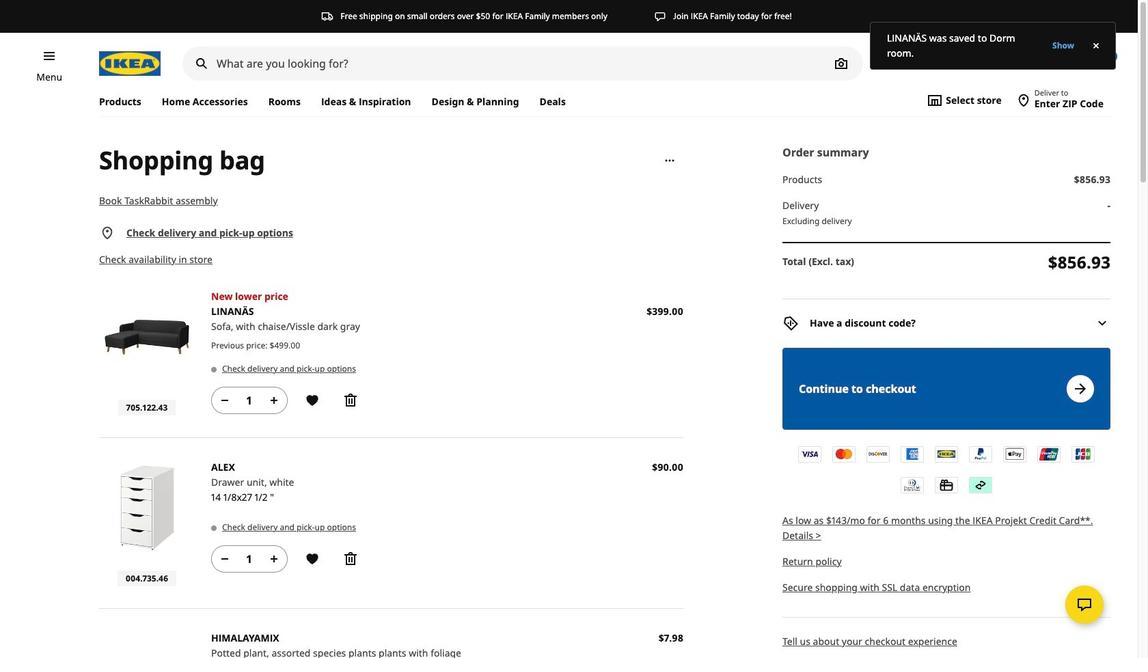 Task type: locate. For each thing, give the bounding box(es) containing it.
alert dialog
[[870, 22, 1116, 70]]

paypal image
[[970, 447, 992, 462]]

visa image
[[799, 447, 821, 462]]

american express image
[[901, 447, 923, 462]]

Search by product text field
[[182, 46, 863, 81]]

discover image
[[867, 447, 889, 462]]

ikea credit card image
[[936, 447, 957, 462]]

master card image
[[833, 447, 855, 462]]

diners club image
[[901, 477, 923, 493]]

None search field
[[182, 46, 863, 81]]

None text field
[[236, 392, 263, 409], [236, 551, 263, 567], [236, 392, 263, 409], [236, 551, 263, 567]]

jcb image
[[1072, 447, 1094, 462]]

ikea gift card image
[[936, 477, 957, 493]]



Task type: vqa. For each thing, say whether or not it's contained in the screenshot.
AND within the List Item
no



Task type: describe. For each thing, give the bounding box(es) containing it.
union pay image
[[1038, 447, 1060, 462]]

apple pay image
[[1004, 447, 1026, 462]]

start chat image
[[1076, 597, 1093, 613]]

after pay image
[[970, 477, 992, 493]]

ikea alex art image
[[99, 460, 195, 556]]

ikea linanäs art image
[[99, 289, 195, 385]]

ikea logotype, go to start page image
[[99, 51, 161, 76]]



